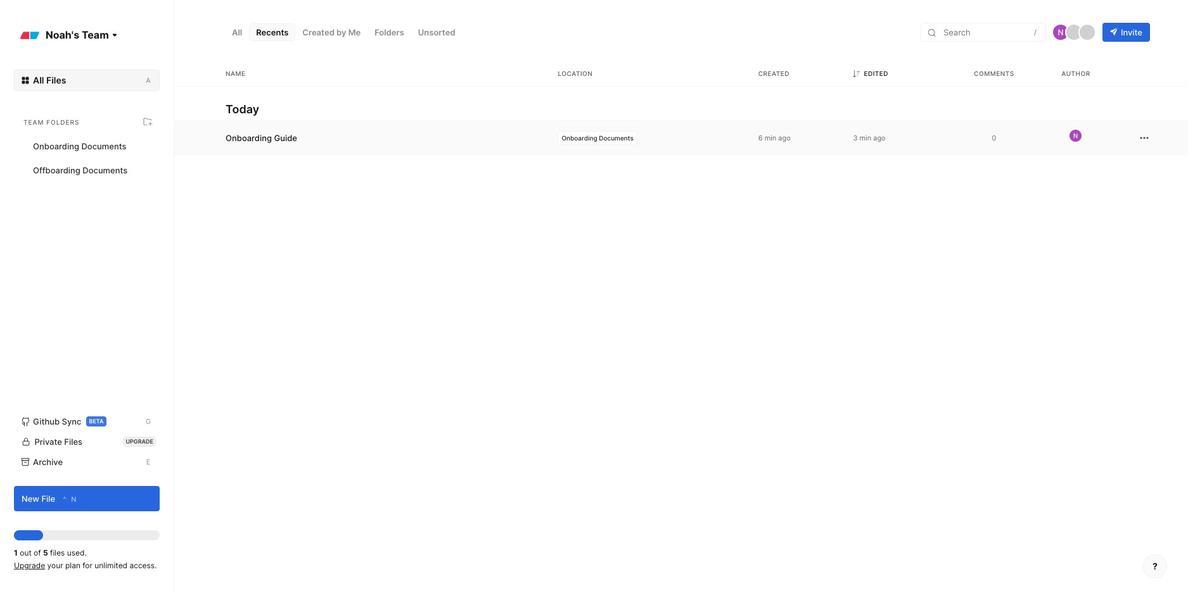 Task type: vqa. For each thing, say whether or not it's contained in the screenshot.
the middle the Onboarding
yes



Task type: locate. For each thing, give the bounding box(es) containing it.
new
[[22, 494, 39, 504]]

noah's team
[[46, 29, 109, 41]]

today
[[226, 103, 259, 116]]

created inside button
[[303, 27, 334, 37]]

onboarding
[[226, 133, 272, 143], [562, 134, 597, 142], [33, 141, 79, 151]]

team right noah's
[[82, 29, 109, 41]]

1 vertical spatial created
[[758, 70, 790, 77]]

1 horizontal spatial min
[[860, 133, 871, 142]]

min for 6
[[765, 133, 776, 142]]

all left the "recents"
[[232, 27, 242, 37]]

min right "3"
[[860, 133, 871, 142]]

1 horizontal spatial ago
[[873, 133, 886, 142]]

0 horizontal spatial min
[[765, 133, 776, 142]]

onboarding documents button
[[14, 136, 160, 157]]

created for created by me
[[303, 27, 334, 37]]

offboarding documents
[[33, 165, 127, 176]]

noah's
[[46, 29, 79, 41]]

created
[[303, 27, 334, 37], [758, 70, 790, 77]]

^ n
[[63, 495, 76, 504]]

out
[[20, 549, 32, 558]]

noah's team button
[[14, 22, 128, 48]]

all files
[[33, 75, 66, 86]]

folders button
[[368, 23, 411, 41]]

plan
[[65, 561, 80, 571]]

0 vertical spatial team
[[82, 29, 109, 41]]

onboarding guide
[[226, 133, 297, 143]]

0 horizontal spatial onboarding documents
[[33, 141, 126, 151]]

?
[[1153, 561, 1158, 572]]

name
[[226, 70, 246, 77]]

all button
[[225, 23, 249, 41]]

a
[[146, 76, 151, 85]]

me
[[348, 27, 361, 37]]

unsorted
[[418, 27, 455, 37]]

your
[[47, 561, 63, 571]]

folders
[[46, 119, 80, 126]]

onboarding documents
[[562, 134, 634, 142], [33, 141, 126, 151]]

files up team folders
[[46, 75, 66, 86]]

min right 6
[[765, 133, 776, 142]]

min for 3
[[860, 133, 871, 142]]

2 ago from the left
[[873, 133, 886, 142]]

all inside all button
[[232, 27, 242, 37]]

0 horizontal spatial all
[[33, 75, 44, 86]]

ago right 6
[[778, 133, 791, 142]]

edited
[[864, 70, 889, 77]]

onboarding documents inside button
[[33, 141, 126, 151]]

all up team folders
[[33, 75, 44, 86]]

0 horizontal spatial team
[[23, 119, 44, 126]]

upgrade
[[14, 561, 45, 571]]

onboarding documents link
[[562, 134, 634, 142]]

files
[[50, 549, 65, 558]]

1 vertical spatial files
[[64, 437, 82, 447]]

ago for 6 min ago
[[778, 133, 791, 142]]

team
[[82, 29, 109, 41], [23, 119, 44, 126]]

1 ago from the left
[[778, 133, 791, 142]]

1 vertical spatial all
[[33, 75, 44, 86]]

invite
[[1121, 27, 1143, 37]]

1 out of 5 files used. upgrade your plan for unlimited access.
[[14, 549, 157, 571]]

0 horizontal spatial ago
[[778, 133, 791, 142]]

0 vertical spatial created
[[303, 27, 334, 37]]

3
[[853, 133, 858, 142]]

0 horizontal spatial onboarding
[[33, 141, 79, 151]]

min
[[765, 133, 776, 142], [860, 133, 871, 142]]

0 vertical spatial all
[[232, 27, 242, 37]]

team left folders
[[23, 119, 44, 126]]

documents
[[599, 134, 634, 142], [81, 141, 126, 151], [83, 165, 127, 176]]

github
[[33, 417, 60, 427]]

files down sync
[[64, 437, 82, 447]]

recents
[[256, 27, 289, 37]]

new file
[[22, 494, 55, 504]]

0 vertical spatial files
[[46, 75, 66, 86]]

private
[[34, 437, 62, 447]]

1 horizontal spatial created
[[758, 70, 790, 77]]

ago
[[778, 133, 791, 142], [873, 133, 886, 142]]

files
[[46, 75, 66, 86], [64, 437, 82, 447]]

1 horizontal spatial team
[[82, 29, 109, 41]]

ago right "3"
[[873, 133, 886, 142]]

sync
[[62, 417, 81, 427]]

6
[[758, 133, 763, 142]]

archive
[[33, 458, 63, 468]]

5
[[43, 549, 48, 558]]

documents inside button
[[83, 165, 127, 176]]

1 horizontal spatial all
[[232, 27, 242, 37]]

2 horizontal spatial onboarding
[[562, 134, 597, 142]]

0 horizontal spatial created
[[303, 27, 334, 37]]

unlimited
[[95, 561, 127, 571]]

guide
[[274, 133, 297, 143]]

ago for 3 min ago
[[873, 133, 886, 142]]

1 min from the left
[[765, 133, 776, 142]]

6 min ago
[[758, 133, 791, 142]]

documents inside button
[[81, 141, 126, 151]]

all
[[232, 27, 242, 37], [33, 75, 44, 86]]

2 min from the left
[[860, 133, 871, 142]]

Search  text field
[[942, 27, 1039, 38]]



Task type: describe. For each thing, give the bounding box(es) containing it.
upgrade button
[[14, 561, 45, 571]]

1 horizontal spatial onboarding documents
[[562, 134, 634, 142]]

invite button
[[1103, 23, 1150, 42]]

upgrade
[[126, 439, 153, 445]]

unsorted button
[[411, 23, 462, 41]]

team folders
[[23, 119, 80, 126]]

access.
[[130, 561, 157, 571]]

all for all
[[232, 27, 242, 37]]

0
[[992, 133, 996, 142]]

files for private files
[[64, 437, 82, 447]]

onboarding inside button
[[33, 141, 79, 151]]

offboarding
[[33, 165, 80, 176]]

1 horizontal spatial onboarding
[[226, 133, 272, 143]]

github sync
[[33, 417, 81, 427]]

used.
[[67, 549, 87, 558]]

of
[[34, 549, 41, 558]]

location
[[558, 70, 593, 77]]

author
[[1062, 70, 1090, 77]]

1 vertical spatial team
[[23, 119, 44, 126]]

all for all files
[[33, 75, 44, 86]]

folders
[[375, 27, 404, 37]]

recents button
[[249, 23, 296, 41]]

documents for onboarding documents button
[[81, 141, 126, 151]]

for
[[83, 561, 93, 571]]

documents for offboarding documents button
[[83, 165, 127, 176]]

beta
[[89, 418, 104, 425]]

by
[[337, 27, 346, 37]]

comments
[[974, 70, 1014, 77]]

? button
[[1143, 555, 1167, 579]]

n
[[71, 495, 76, 504]]

1
[[14, 549, 18, 558]]

^
[[63, 495, 66, 504]]

created by me button
[[296, 23, 368, 41]]

team inside button
[[82, 29, 109, 41]]

offboarding documents button
[[14, 160, 160, 181]]

private files
[[34, 437, 82, 447]]

g
[[146, 418, 151, 426]]

created by me
[[303, 27, 361, 37]]

3 min ago
[[853, 133, 886, 142]]

file
[[41, 494, 55, 504]]

created for created
[[758, 70, 790, 77]]

files for all files
[[46, 75, 66, 86]]

e
[[146, 458, 150, 467]]



